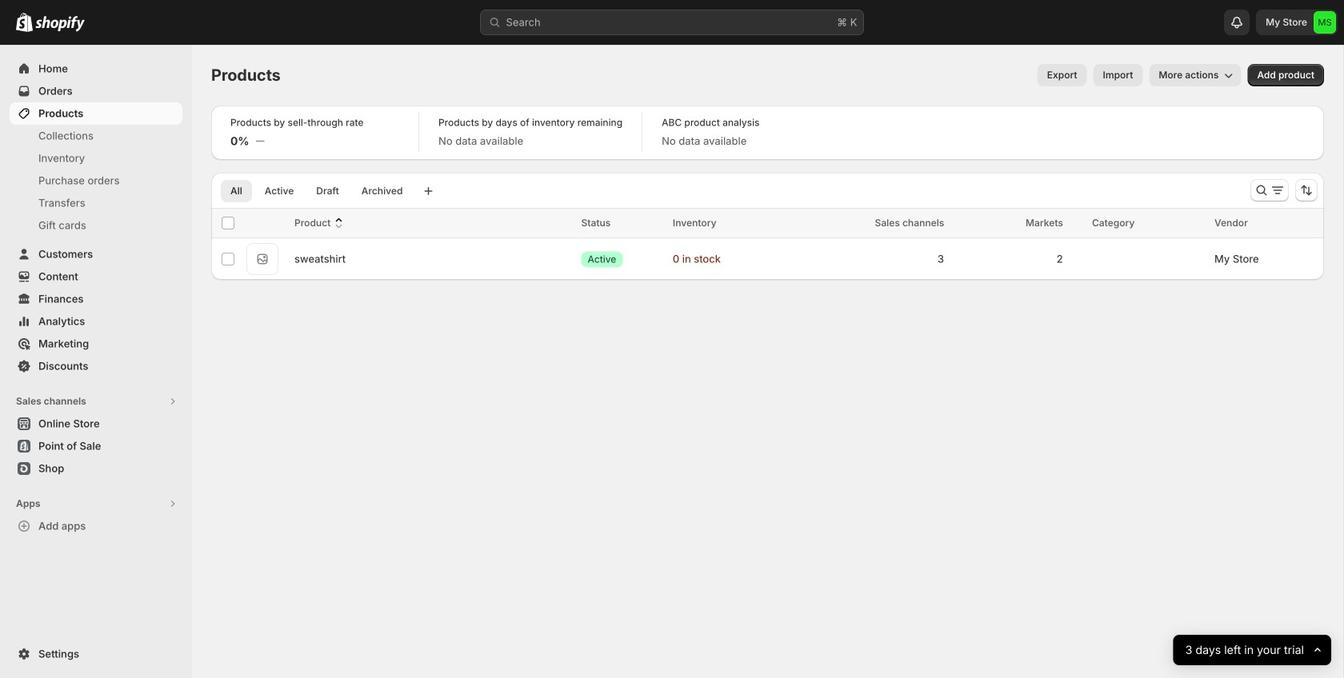 Task type: describe. For each thing, give the bounding box(es) containing it.
my store image
[[1314, 11, 1336, 34]]

shopify image
[[16, 13, 33, 32]]



Task type: locate. For each thing, give the bounding box(es) containing it.
tab list
[[218, 179, 416, 202]]

shopify image
[[35, 16, 85, 32]]



Task type: vqa. For each thing, say whether or not it's contained in the screenshot.
the leftmost Shopify IMAGE
yes



